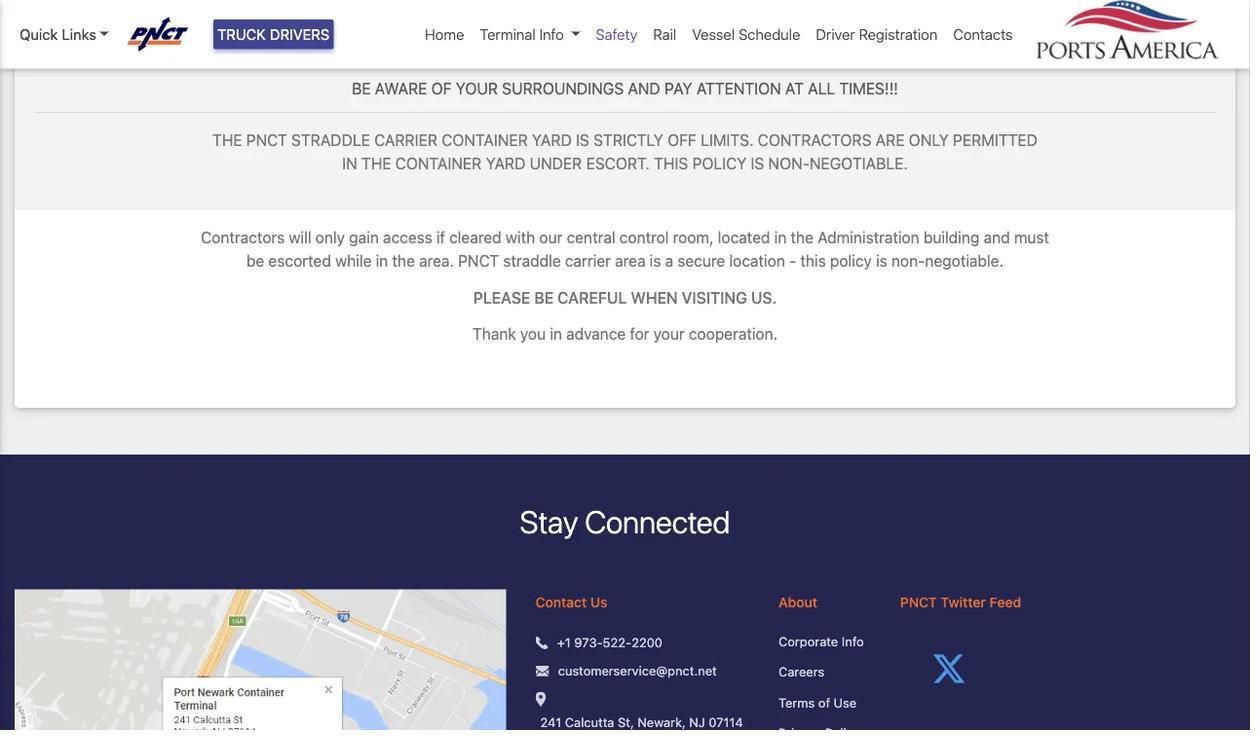 Task type: describe. For each thing, give the bounding box(es) containing it.
customerservice@pnct.net
[[558, 664, 717, 678]]

1 horizontal spatial when
[[631, 288, 678, 307]]

registration
[[859, 26, 938, 43]]

stay connected
[[520, 504, 730, 541]]

522-
[[603, 636, 632, 650]]

access
[[383, 228, 432, 247]]

driver registration link
[[808, 16, 945, 53]]

area
[[615, 252, 646, 270]]

only inside contractors will only gain access if cleared with our central control room, located in the administration building and must be escorted while in the area. pnct straddle carrier area is a secure location - this policy is non-negotiable.
[[315, 228, 345, 247]]

your
[[456, 79, 498, 98]]

contractors inside the pnct straddle carrier container yard is strictly off limits.  contractors are only permitted in the container yard under escort.  this policy is non-negotiable.
[[758, 131, 872, 149]]

negotiable. inside the pnct straddle carrier container yard is strictly off limits.  contractors are only permitted in the container yard under escort.  this policy is non-negotiable.
[[810, 154, 908, 173]]

central
[[567, 228, 615, 247]]

escorted
[[268, 252, 331, 270]]

truck drivers
[[217, 26, 330, 43]]

a
[[665, 252, 673, 270]]

quick
[[19, 26, 58, 43]]

unlock
[[259, 31, 322, 50]]

away
[[824, 31, 866, 50]]

corporate info link
[[779, 632, 871, 651]]

calcutta
[[565, 716, 614, 730]]

careers link
[[779, 663, 871, 682]]

is down administration
[[876, 252, 887, 270]]

st,
[[618, 716, 634, 730]]

control
[[619, 228, 669, 247]]

secure
[[678, 252, 725, 270]]

if
[[436, 228, 445, 247]]

our
[[539, 228, 563, 247]]

straddle
[[291, 131, 370, 149]]

surroundings
[[502, 79, 624, 98]]

in up location
[[774, 228, 787, 247]]

grid.
[[952, 31, 991, 50]]

moved
[[706, 31, 761, 50]]

of
[[818, 696, 830, 710]]

located
[[718, 228, 770, 247]]

pnct twitter feed
[[900, 594, 1021, 610]]

you
[[520, 325, 546, 343]]

corporate
[[779, 634, 838, 649]]

truck
[[217, 26, 266, 43]]

gain
[[349, 228, 379, 247]]

+1
[[557, 636, 571, 650]]

straddle
[[503, 252, 561, 270]]

+1 973-522-2200
[[557, 636, 663, 650]]

contacts
[[953, 26, 1013, 43]]

chassis
[[430, 31, 495, 50]]

terminal
[[480, 26, 536, 43]]

or
[[326, 31, 347, 50]]

aware
[[375, 79, 427, 98]]

in inside the pnct straddle carrier container yard is strictly off limits.  contractors are only permitted in the container yard under escort.  this policy is non-negotiable.
[[342, 154, 357, 173]]

strictly
[[593, 131, 663, 149]]

info for corporate info
[[842, 634, 864, 649]]

2 horizontal spatial the
[[791, 228, 814, 247]]

2 vertical spatial pnct
[[900, 594, 937, 610]]

terms of use
[[779, 696, 857, 710]]

driver
[[816, 26, 855, 43]]

safety
[[596, 26, 638, 43]]

2 the from the left
[[918, 31, 948, 50]]

the inside the pnct straddle carrier container yard is strictly off limits.  contractors are only permitted in the container yard under escort.  this policy is non-negotiable.
[[361, 154, 391, 173]]

carrier
[[565, 252, 611, 270]]

carrier
[[374, 131, 437, 149]]

with
[[506, 228, 535, 247]]

permitted
[[953, 131, 1038, 149]]

241 calcutta st, newark, nj 07114 link
[[540, 714, 743, 731]]

pay
[[665, 79, 692, 98]]

vessel schedule link
[[684, 16, 808, 53]]

lock
[[352, 31, 392, 50]]

at
[[785, 79, 804, 98]]

terminal info link
[[472, 16, 588, 53]]

2 vertical spatial the
[[392, 252, 415, 270]]

must
[[1014, 228, 1049, 247]]

straddle
[[588, 31, 667, 50]]

please
[[473, 288, 530, 307]]

973-
[[574, 636, 603, 650]]

schedule
[[739, 26, 800, 43]]

administration
[[818, 228, 919, 247]]

links
[[62, 26, 96, 43]]

0 horizontal spatial yard
[[486, 154, 526, 173]]

is up under
[[576, 131, 589, 149]]

quick links link
[[19, 23, 109, 45]]

rail
[[653, 26, 676, 43]]

241
[[540, 716, 561, 730]]

room,
[[673, 228, 714, 247]]

be
[[247, 252, 264, 270]]

negotiable. inside contractors will only gain access if cleared with our central control room, located in the administration building and must be escorted while in the area. pnct straddle carrier area is a secure location - this policy is non-negotiable.
[[925, 252, 1004, 270]]

home
[[425, 26, 464, 43]]

and
[[984, 228, 1010, 247]]

use
[[834, 696, 857, 710]]

pnct inside the pnct straddle carrier container yard is strictly off limits.  contractors are only permitted in the container yard under escort.  this policy is non-negotiable.
[[246, 131, 287, 149]]

for
[[630, 325, 649, 343]]

drivers
[[270, 26, 330, 43]]

+1 973-522-2200 link
[[557, 634, 663, 653]]

info for terminal info
[[539, 26, 564, 43]]



Task type: vqa. For each thing, say whether or not it's contained in the screenshot.
Rail Link
yes



Task type: locate. For each thing, give the bounding box(es) containing it.
from
[[870, 31, 914, 50]]

be
[[352, 79, 371, 98], [534, 288, 554, 307]]

policy down administration
[[830, 252, 872, 270]]

escort.
[[586, 154, 650, 173]]

0 vertical spatial contractors
[[758, 131, 872, 149]]

be up you
[[534, 288, 554, 307]]

yard up under
[[532, 131, 572, 149]]

contractors up be
[[201, 228, 285, 247]]

limits.
[[701, 131, 754, 149]]

0 vertical spatial be
[[352, 79, 371, 98]]

info right pins
[[539, 26, 564, 43]]

and
[[628, 79, 660, 98]]

info inside terminal info link
[[539, 26, 564, 43]]

non- inside the pnct straddle carrier container yard is strictly off limits.  contractors are only permitted in the container yard under escort.  this policy is non-negotiable.
[[768, 154, 810, 173]]

quick links
[[19, 26, 96, 43]]

us.
[[751, 288, 777, 307]]

off
[[668, 131, 697, 149]]

pnct
[[246, 131, 287, 149], [458, 252, 499, 270], [900, 594, 937, 610]]

when right pins
[[538, 31, 584, 50]]

vessel
[[692, 26, 735, 43]]

policy
[[692, 154, 747, 173], [830, 252, 872, 270]]

area.
[[419, 252, 454, 270]]

1 vertical spatial yard
[[486, 154, 526, 173]]

us
[[590, 594, 608, 610]]

policy inside contractors will only gain access if cleared with our central control room, located in the administration building and must be escorted while in the area. pnct straddle carrier area is a secure location - this policy is non-negotiable.
[[830, 252, 872, 270]]

1 horizontal spatial contractors
[[758, 131, 872, 149]]

0 horizontal spatial only
[[315, 228, 345, 247]]

pins
[[499, 31, 534, 50]]

vessel schedule
[[692, 26, 800, 43]]

1 the from the left
[[396, 31, 426, 50]]

pnct left twitter
[[900, 594, 937, 610]]

0 vertical spatial info
[[539, 26, 564, 43]]

0 vertical spatial yard
[[532, 131, 572, 149]]

0 horizontal spatial info
[[539, 26, 564, 43]]

0 horizontal spatial policy
[[692, 154, 747, 173]]

the pnct straddle carrier container yard is strictly off limits.  contractors are only permitted in the container yard under escort.  this policy is non-negotiable.
[[212, 131, 1038, 173]]

1 vertical spatial only
[[315, 228, 345, 247]]

negotiable.
[[810, 154, 908, 173], [925, 252, 1004, 270]]

1 vertical spatial non-
[[892, 252, 925, 270]]

is left a
[[650, 252, 661, 270]]

only inside the pnct straddle carrier container yard is strictly off limits.  contractors are only permitted in the container yard under escort.  this policy is non-negotiable.
[[909, 131, 949, 149]]

1 horizontal spatial non-
[[892, 252, 925, 270]]

1 horizontal spatial the
[[392, 252, 415, 270]]

info up careers link
[[842, 634, 864, 649]]

contractors
[[758, 131, 872, 149], [201, 228, 285, 247]]

1 vertical spatial pnct
[[458, 252, 499, 270]]

0 horizontal spatial contractors
[[201, 228, 285, 247]]

rail link
[[645, 16, 684, 53]]

1 horizontal spatial the
[[918, 31, 948, 50]]

in right you
[[550, 325, 562, 343]]

0 horizontal spatial negotiable.
[[810, 154, 908, 173]]

1 horizontal spatial policy
[[830, 252, 872, 270]]

will
[[289, 228, 311, 247]]

pnct down cleared
[[458, 252, 499, 270]]

pnct inside contractors will only gain access if cleared with our central control room, located in the administration building and must be escorted while in the area. pnct straddle carrier area is a secure location - this policy is non-negotiable.
[[458, 252, 499, 270]]

all
[[808, 79, 835, 98]]

building
[[924, 228, 980, 247]]

policy inside the pnct straddle carrier container yard is strictly off limits.  contractors are only permitted in the container yard under escort.  this policy is non-negotiable.
[[692, 154, 747, 173]]

contact us
[[535, 594, 608, 610]]

this
[[654, 154, 688, 173]]

non- down administration
[[892, 252, 925, 270]]

1 vertical spatial be
[[534, 288, 554, 307]]

07114
[[709, 716, 743, 730]]

the
[[396, 31, 426, 50], [918, 31, 948, 50]]

0 vertical spatial only
[[909, 131, 949, 149]]

attention
[[696, 79, 781, 98]]

2200
[[632, 636, 663, 650]]

the up -
[[791, 228, 814, 247]]

only right are
[[909, 131, 949, 149]]

the down access
[[392, 252, 415, 270]]

the right lock on the left top of page
[[396, 31, 426, 50]]

advance
[[566, 325, 626, 343]]

please be careful when visiting us.
[[473, 288, 777, 307]]

be aware of your surroundings and pay attention at all times!!!
[[352, 79, 898, 98]]

0 vertical spatial policy
[[692, 154, 747, 173]]

1 horizontal spatial negotiable.
[[925, 252, 1004, 270]]

unlock or lock the chassis pins when straddle  has moved safely away from the grid.
[[259, 31, 991, 50]]

contacts link
[[945, 16, 1021, 53]]

0 vertical spatial container
[[442, 131, 528, 149]]

are
[[876, 131, 905, 149]]

pnct right the
[[246, 131, 287, 149]]

terminal info
[[480, 26, 564, 43]]

in right while
[[376, 252, 388, 270]]

0 horizontal spatial the
[[361, 154, 391, 173]]

container down carrier
[[395, 154, 482, 173]]

0 vertical spatial the
[[361, 154, 391, 173]]

contact
[[535, 594, 587, 610]]

when
[[538, 31, 584, 50], [631, 288, 678, 307]]

connected
[[585, 504, 730, 541]]

has
[[671, 31, 702, 50]]

241 calcutta st, newark, nj 07114
[[540, 716, 743, 730]]

1 horizontal spatial yard
[[532, 131, 572, 149]]

cooperation.
[[689, 325, 778, 343]]

newark,
[[637, 716, 686, 730]]

safely
[[765, 31, 820, 50]]

of
[[431, 79, 452, 98]]

0 vertical spatial when
[[538, 31, 584, 50]]

1 horizontal spatial be
[[534, 288, 554, 307]]

info inside corporate info link
[[842, 634, 864, 649]]

0 horizontal spatial non-
[[768, 154, 810, 173]]

the
[[212, 131, 242, 149]]

when down a
[[631, 288, 678, 307]]

2 horizontal spatial pnct
[[900, 594, 937, 610]]

negotiable. down are
[[810, 154, 908, 173]]

in down straddle
[[342, 154, 357, 173]]

yard left under
[[486, 154, 526, 173]]

negotiable. down the building
[[925, 252, 1004, 270]]

only
[[909, 131, 949, 149], [315, 228, 345, 247]]

twitter
[[941, 594, 986, 610]]

contractors inside contractors will only gain access if cleared with our central control room, located in the administration building and must be escorted while in the area. pnct straddle carrier area is a secure location - this policy is non-negotiable.
[[201, 228, 285, 247]]

-
[[789, 252, 796, 270]]

0 horizontal spatial be
[[352, 79, 371, 98]]

1 vertical spatial contractors
[[201, 228, 285, 247]]

0 vertical spatial negotiable.
[[810, 154, 908, 173]]

nj
[[689, 716, 705, 730]]

container down your
[[442, 131, 528, 149]]

cleared
[[449, 228, 502, 247]]

under
[[530, 154, 582, 173]]

yard
[[532, 131, 572, 149], [486, 154, 526, 173]]

policy down limits.
[[692, 154, 747, 173]]

safety link
[[588, 16, 645, 53]]

non-
[[768, 154, 810, 173], [892, 252, 925, 270]]

0 vertical spatial pnct
[[246, 131, 287, 149]]

1 vertical spatial when
[[631, 288, 678, 307]]

terms of use link
[[779, 694, 871, 713]]

be left aware
[[352, 79, 371, 98]]

this
[[800, 252, 826, 270]]

1 vertical spatial container
[[395, 154, 482, 173]]

the down carrier
[[361, 154, 391, 173]]

is down limits.
[[751, 154, 764, 173]]

0 vertical spatial non-
[[768, 154, 810, 173]]

about
[[779, 594, 817, 610]]

times!!!
[[839, 79, 898, 98]]

non- inside contractors will only gain access if cleared with our central control room, located in the administration building and must be escorted while in the area. pnct straddle carrier area is a secure location - this policy is non-negotiable.
[[892, 252, 925, 270]]

contractors down the all
[[758, 131, 872, 149]]

the left grid.
[[918, 31, 948, 50]]

feed
[[989, 594, 1021, 610]]

in
[[342, 154, 357, 173], [774, 228, 787, 247], [376, 252, 388, 270], [550, 325, 562, 343]]

non- down at at top
[[768, 154, 810, 173]]

1 horizontal spatial pnct
[[458, 252, 499, 270]]

1 horizontal spatial info
[[842, 634, 864, 649]]

only right will
[[315, 228, 345, 247]]

careers
[[779, 665, 825, 679]]

thank you in advance for your cooperation.
[[472, 325, 778, 343]]

1 horizontal spatial only
[[909, 131, 949, 149]]

stay
[[520, 504, 578, 541]]

is
[[576, 131, 589, 149], [751, 154, 764, 173], [650, 252, 661, 270], [876, 252, 887, 270]]

1 vertical spatial negotiable.
[[925, 252, 1004, 270]]

0 horizontal spatial the
[[396, 31, 426, 50]]

corporate info
[[779, 634, 864, 649]]

terms
[[779, 696, 815, 710]]

1 vertical spatial info
[[842, 634, 864, 649]]

0 horizontal spatial pnct
[[246, 131, 287, 149]]

0 horizontal spatial when
[[538, 31, 584, 50]]

1 vertical spatial policy
[[830, 252, 872, 270]]

1 vertical spatial the
[[791, 228, 814, 247]]



